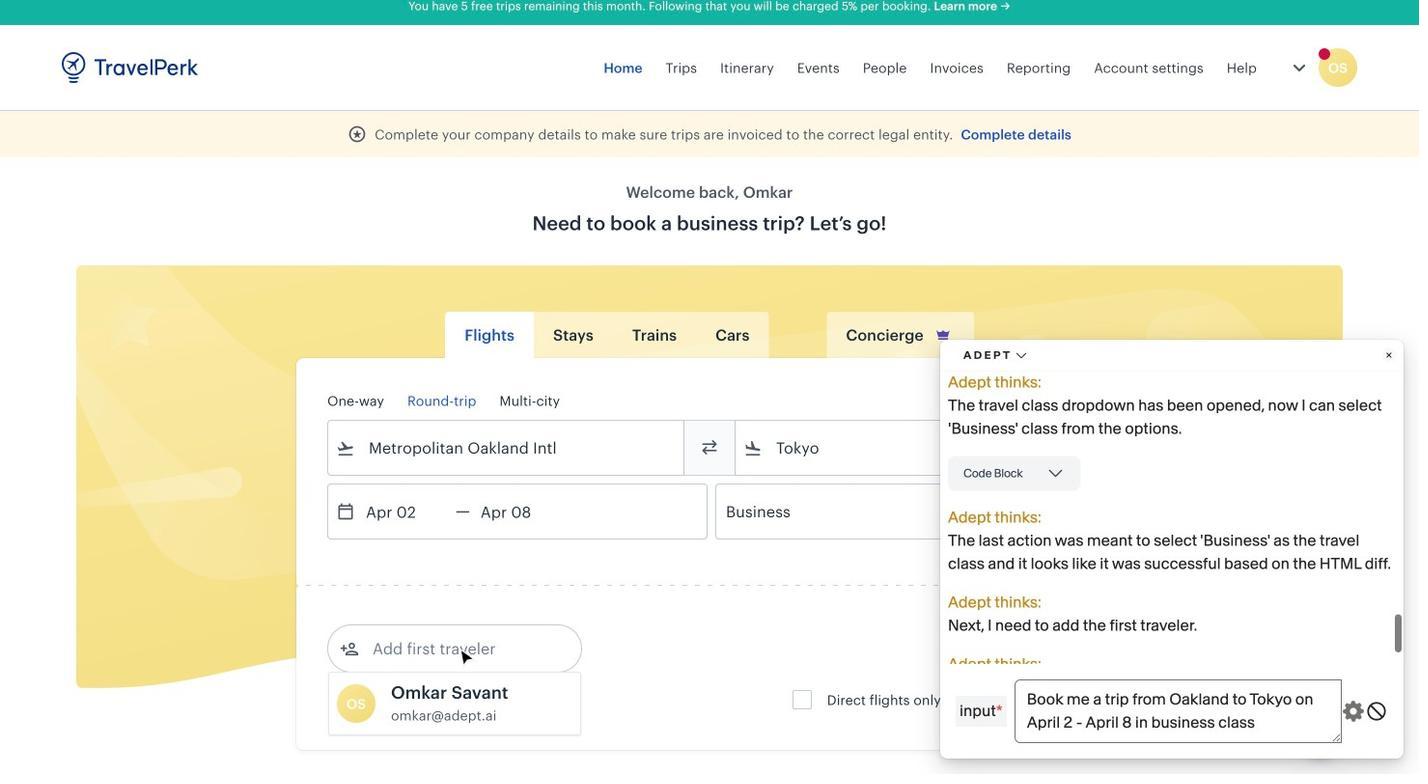 Task type: locate. For each thing, give the bounding box(es) containing it.
Return text field
[[470, 485, 571, 539]]

From search field
[[355, 433, 659, 464]]



Task type: vqa. For each thing, say whether or not it's contained in the screenshot.
British Airways icon
no



Task type: describe. For each thing, give the bounding box(es) containing it.
Add first traveler search field
[[359, 634, 560, 664]]

To search field
[[763, 433, 1066, 464]]

Depart text field
[[355, 485, 456, 539]]



